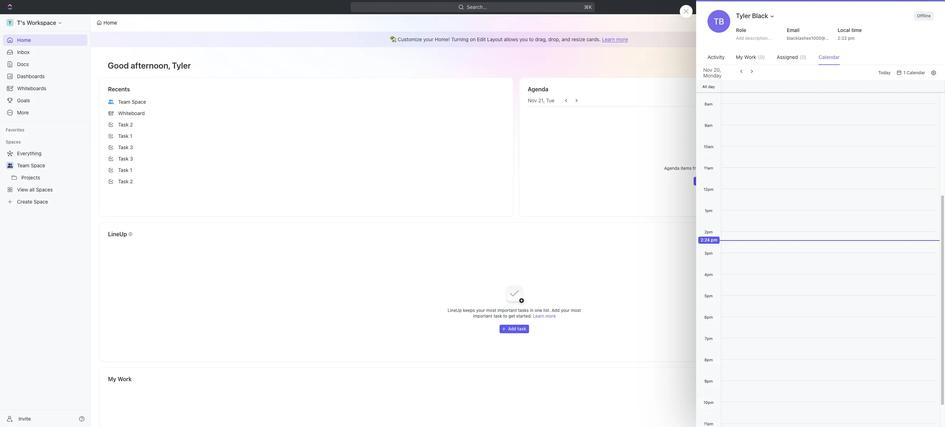 Task type: describe. For each thing, give the bounding box(es) containing it.
task 1 link
[[105, 131, 508, 142]]

today for tue
[[903, 98, 915, 103]]

manage
[[901, 20, 920, 26]]

favorites
[[6, 127, 24, 133]]

create space
[[17, 199, 48, 205]]

afternoon,
[[131, 61, 170, 70]]

1 horizontal spatial team
[[118, 99, 131, 105]]

whiteboard link
[[105, 108, 508, 119]]

4 task from the top
[[118, 156, 129, 162]]

nov for nov 20, monday
[[704, 67, 713, 73]]

role
[[737, 27, 747, 33]]

drop,
[[549, 36, 561, 42]]

‎task 2
[[118, 179, 133, 185]]

1 for task 1
[[130, 133, 132, 139]]

sidebar navigation
[[0, 14, 92, 428]]

manage cards button
[[897, 17, 940, 28]]

projects
[[21, 175, 40, 181]]

inbox
[[17, 49, 30, 55]]

t's workspace, , element
[[6, 19, 14, 26]]

description...
[[746, 36, 772, 41]]

lineup for lineup
[[108, 231, 127, 238]]

add up 12pm
[[703, 179, 711, 184]]

favorites button
[[3, 126, 27, 135]]

learn more
[[534, 314, 556, 319]]

0 vertical spatial home
[[104, 20, 117, 26]]

11am
[[705, 166, 714, 170]]

2pm
[[705, 230, 713, 235]]

view all spaces
[[17, 187, 53, 193]]

goals
[[17, 98, 30, 104]]

add task button
[[500, 325, 530, 334]]

lineup for lineup keeps your most important tasks in one list. add your most important task to get started.
[[448, 308, 462, 314]]

add inside role add description...
[[737, 36, 745, 41]]

show
[[743, 166, 753, 171]]

whiteboards link
[[3, 83, 88, 94]]

here.
[[754, 166, 765, 171]]

tb
[[714, 16, 725, 26]]

0 horizontal spatial learn more link
[[534, 314, 556, 319]]

1 horizontal spatial more
[[617, 36, 629, 42]]

‎task for ‎task 2
[[118, 179, 129, 185]]

dashboards link
[[3, 71, 88, 82]]

1 task from the top
[[118, 122, 129, 128]]

8am
[[705, 102, 713, 106]]

home!
[[435, 36, 450, 42]]

t's workspace
[[17, 20, 56, 26]]

0 horizontal spatial calendar
[[819, 54, 841, 60]]

one
[[535, 308, 543, 314]]

my for my work (0)
[[737, 54, 744, 60]]

lineup keeps your most important tasks in one list. add your most important task to get started.
[[448, 308, 581, 319]]

1 horizontal spatial to
[[530, 36, 534, 42]]

1 vertical spatial space
[[31, 163, 45, 169]]

keeps
[[463, 308, 475, 314]]

day
[[709, 84, 716, 89]]

20,
[[714, 67, 722, 73]]

cards.
[[587, 36, 601, 42]]

1 horizontal spatial team space
[[118, 99, 146, 105]]

1 horizontal spatial learn
[[603, 36, 616, 42]]

assigned
[[778, 54, 799, 60]]

2 for task 2
[[130, 122, 133, 128]]

customize
[[398, 36, 422, 42]]

1 horizontal spatial team space link
[[105, 96, 508, 108]]

nov 21, tue button
[[528, 98, 555, 104]]

docs
[[17, 61, 29, 67]]

task 3 for second task 3 link from the top of the page
[[118, 156, 133, 162]]

learn more link for 🏡 customize your home! turning on edit layout allows you to drag, drop, and resize cards. learn more
[[603, 36, 629, 42]]

1 3 from the top
[[130, 144, 133, 151]]

6pm
[[705, 315, 713, 320]]

black
[[753, 12, 769, 20]]

1 horizontal spatial important
[[498, 308, 517, 314]]

more button
[[3, 107, 88, 119]]

workspace
[[27, 20, 56, 26]]

🏡
[[390, 36, 397, 42]]

home link
[[3, 35, 88, 46]]

everything
[[17, 151, 42, 157]]

agenda for agenda
[[528, 86, 549, 93]]

task 3 for first task 3 link
[[118, 144, 133, 151]]

0 horizontal spatial more
[[546, 314, 556, 319]]

more
[[17, 110, 29, 116]]

1 task 3 link from the top
[[105, 142, 508, 153]]

calendar
[[712, 179, 730, 184]]

2:24 pm
[[701, 238, 718, 243]]

allows
[[504, 36, 519, 42]]

agenda for agenda items from your calendars will show here. learn more
[[665, 166, 680, 171]]

‎task 2 link
[[105, 176, 508, 188]]

t's
[[17, 20, 25, 26]]

1 vertical spatial tyler
[[172, 61, 191, 70]]

tyler black
[[737, 12, 769, 20]]

1pm
[[705, 209, 713, 213]]

8pm
[[705, 358, 713, 363]]

assigned (0)
[[778, 54, 807, 60]]

task 2 link
[[105, 119, 508, 131]]

layout
[[488, 36, 503, 42]]

drag,
[[536, 36, 547, 42]]

2 most from the left
[[571, 308, 581, 314]]

good afternoon, tyler
[[108, 61, 191, 70]]

all
[[30, 187, 35, 193]]

21,
[[539, 98, 545, 104]]

add task
[[509, 327, 527, 332]]

user group image
[[108, 100, 114, 104]]

0 horizontal spatial pm
[[712, 238, 718, 243]]

1 most from the left
[[487, 308, 497, 314]]

email
[[788, 27, 800, 33]]

2 horizontal spatial learn
[[766, 166, 777, 171]]

turning
[[452, 36, 469, 42]]

7pm
[[705, 337, 713, 341]]

task inside lineup keeps your most important tasks in one list. add your most important task to get started.
[[494, 314, 502, 319]]

resize
[[572, 36, 586, 42]]

time
[[852, 27, 863, 33]]

good
[[108, 61, 129, 70]]

4pm
[[705, 273, 713, 277]]

2 horizontal spatial more
[[778, 166, 788, 171]]

‎task 1
[[118, 167, 132, 173]]

you
[[520, 36, 528, 42]]

tree inside sidebar navigation
[[3, 148, 88, 208]]

view all spaces link
[[3, 184, 86, 196]]

2 task 3 link from the top
[[105, 153, 508, 165]]

role add description...
[[737, 27, 772, 41]]

task 1
[[118, 133, 132, 139]]

2 vertical spatial space
[[34, 199, 48, 205]]



Task type: locate. For each thing, give the bounding box(es) containing it.
in
[[530, 308, 534, 314]]

1 horizontal spatial home
[[104, 20, 117, 26]]

today button down 1 calendar
[[900, 96, 918, 105]]

5pm
[[705, 294, 713, 299]]

0 vertical spatial more
[[617, 36, 629, 42]]

today for monday
[[879, 70, 891, 75]]

calendar
[[819, 54, 841, 60], [907, 70, 926, 75]]

1 calendar
[[904, 70, 926, 75]]

space down everything link
[[31, 163, 45, 169]]

1 vertical spatial ‎task
[[118, 179, 129, 185]]

‎task down ‎task 1
[[118, 179, 129, 185]]

0 horizontal spatial spaces
[[6, 140, 21, 145]]

task
[[494, 314, 502, 319], [518, 327, 527, 332]]

1 vertical spatial team space
[[17, 163, 45, 169]]

0 horizontal spatial agenda
[[528, 86, 549, 93]]

home inside sidebar navigation
[[17, 37, 31, 43]]

1 horizontal spatial calendar
[[907, 70, 926, 75]]

manage cards
[[901, 20, 935, 26]]

2 3 from the top
[[130, 156, 133, 162]]

2 for ‎task 2
[[130, 179, 133, 185]]

your right list.
[[561, 308, 570, 314]]

new button
[[885, 1, 910, 13]]

your
[[424, 36, 434, 42], [704, 166, 713, 171], [477, 308, 485, 314], [561, 308, 570, 314]]

1 vertical spatial home
[[17, 37, 31, 43]]

more right here. at the top right of page
[[778, 166, 788, 171]]

2 ‎task from the top
[[118, 179, 129, 185]]

1 horizontal spatial today button
[[900, 96, 918, 105]]

0 vertical spatial pm
[[849, 36, 855, 41]]

‎task
[[118, 167, 129, 173], [118, 179, 129, 185]]

learn more link right here. at the top right of page
[[766, 166, 788, 171]]

1 horizontal spatial agenda
[[665, 166, 680, 171]]

1 vertical spatial 2
[[130, 179, 133, 185]]

1 vertical spatial my
[[108, 377, 116, 383]]

nov
[[704, 67, 713, 73], [528, 98, 537, 104]]

0 vertical spatial today button
[[876, 67, 894, 79]]

task down task 1
[[118, 144, 129, 151]]

team space link up task 2 link
[[105, 96, 508, 108]]

blacklashes1000@gmail.com
[[788, 36, 847, 41]]

‎task up ‎task 2
[[118, 167, 129, 173]]

1 vertical spatial today
[[903, 98, 915, 103]]

2 vertical spatial more
[[546, 314, 556, 319]]

2 vertical spatial learn more link
[[534, 314, 556, 319]]

0 horizontal spatial learn
[[534, 314, 545, 319]]

local time 2:22 pm
[[838, 27, 863, 41]]

local
[[838, 27, 851, 33]]

add right list.
[[552, 308, 560, 314]]

today button for tue
[[900, 96, 918, 105]]

whiteboard
[[118, 110, 145, 116]]

1 vertical spatial to
[[504, 314, 508, 319]]

nov 20, monday
[[704, 67, 722, 79]]

team space up whiteboard
[[118, 99, 146, 105]]

0 horizontal spatial nov
[[528, 98, 537, 104]]

learn right here. at the top right of page
[[766, 166, 777, 171]]

tue
[[547, 98, 555, 104]]

today button for monday
[[876, 67, 894, 79]]

your right from
[[704, 166, 713, 171]]

offline
[[918, 13, 932, 19]]

inbox link
[[3, 47, 88, 58]]

0 vertical spatial space
[[132, 99, 146, 105]]

home
[[104, 20, 117, 26], [17, 37, 31, 43]]

t
[[9, 20, 11, 25]]

tyler
[[737, 12, 751, 20], [172, 61, 191, 70]]

1 vertical spatial 1
[[130, 133, 132, 139]]

0 vertical spatial spaces
[[6, 140, 21, 145]]

nov inside nov 20, monday
[[704, 67, 713, 73]]

2 down whiteboard
[[130, 122, 133, 128]]

work
[[745, 54, 757, 60], [118, 377, 132, 383]]

3 up ‎task 1
[[130, 156, 133, 162]]

1 vertical spatial team space link
[[17, 160, 86, 172]]

learn
[[603, 36, 616, 42], [766, 166, 777, 171], [534, 314, 545, 319]]

create space link
[[3, 196, 86, 208]]

nov for nov 21, tue
[[528, 98, 537, 104]]

calendars
[[714, 166, 734, 171]]

2 2 from the top
[[130, 179, 133, 185]]

your left the home!
[[424, 36, 434, 42]]

today left 1 calendar
[[879, 70, 891, 75]]

1 vertical spatial team
[[17, 163, 29, 169]]

(0)
[[759, 54, 765, 60], [800, 54, 807, 60]]

learn more link right cards.
[[603, 36, 629, 42]]

spaces up create space link
[[36, 187, 53, 193]]

1 2 from the top
[[130, 122, 133, 128]]

2:22
[[838, 36, 848, 41]]

task down started.
[[518, 327, 527, 332]]

1 horizontal spatial nov
[[704, 67, 713, 73]]

0 vertical spatial team space link
[[105, 96, 508, 108]]

task inside button
[[518, 327, 527, 332]]

most right keeps
[[487, 308, 497, 314]]

1 horizontal spatial my
[[737, 54, 744, 60]]

spaces
[[6, 140, 21, 145], [36, 187, 53, 193]]

1 for ‎task 1
[[130, 167, 132, 173]]

1 vertical spatial important
[[473, 314, 493, 319]]

whiteboards
[[17, 85, 46, 91]]

on
[[470, 36, 476, 42]]

upgrade link
[[849, 2, 882, 12]]

goals link
[[3, 95, 88, 106]]

1 vertical spatial more
[[778, 166, 788, 171]]

lineup inside lineup keeps your most important tasks in one list. add your most important task to get started.
[[448, 308, 462, 314]]

10pm
[[704, 401, 714, 405]]

2 vertical spatial 1
[[130, 167, 132, 173]]

0 horizontal spatial my
[[108, 377, 116, 383]]

0 vertical spatial to
[[530, 36, 534, 42]]

nov 20, monday button
[[704, 67, 735, 79]]

0 horizontal spatial important
[[473, 314, 493, 319]]

1 vertical spatial lineup
[[448, 308, 462, 314]]

items
[[681, 166, 692, 171]]

team space inside sidebar navigation
[[17, 163, 45, 169]]

0 vertical spatial tyler
[[737, 12, 751, 20]]

1 vertical spatial work
[[118, 377, 132, 383]]

1 task 3 from the top
[[118, 144, 133, 151]]

9pm
[[705, 379, 713, 384]]

0 vertical spatial learn more link
[[603, 36, 629, 42]]

task 3 up ‎task 1
[[118, 156, 133, 162]]

all day
[[703, 84, 716, 89]]

add down "role"
[[737, 36, 745, 41]]

1 horizontal spatial lineup
[[448, 308, 462, 314]]

2 (0) from the left
[[800, 54, 807, 60]]

0 vertical spatial team
[[118, 99, 131, 105]]

1 ‎task from the top
[[118, 167, 129, 173]]

1 vertical spatial 3
[[130, 156, 133, 162]]

tyler up "role"
[[737, 12, 751, 20]]

tree
[[3, 148, 88, 208]]

add inside dropdown button
[[509, 327, 517, 332]]

spaces down favorites button
[[6, 140, 21, 145]]

team space up projects
[[17, 163, 45, 169]]

team space link
[[105, 96, 508, 108], [17, 160, 86, 172]]

team right user group icon
[[118, 99, 131, 105]]

today
[[879, 70, 891, 75], [903, 98, 915, 103]]

get
[[509, 314, 516, 319]]

upgrade
[[859, 4, 879, 10]]

task 3 link
[[105, 142, 508, 153], [105, 153, 508, 165]]

nov left 20,
[[704, 67, 713, 73]]

space down view all spaces link
[[34, 199, 48, 205]]

important down keeps
[[473, 314, 493, 319]]

team space
[[118, 99, 146, 105], [17, 163, 45, 169]]

pm inside local time 2:22 pm
[[849, 36, 855, 41]]

more down list.
[[546, 314, 556, 319]]

0 horizontal spatial work
[[118, 377, 132, 383]]

tasks
[[519, 308, 529, 314]]

0 vertical spatial agenda
[[528, 86, 549, 93]]

work for my work (0)
[[745, 54, 757, 60]]

1 horizontal spatial learn more link
[[603, 36, 629, 42]]

to left the get
[[504, 314, 508, 319]]

team right user group image
[[17, 163, 29, 169]]

3pm
[[705, 251, 713, 256]]

to inside lineup keeps your most important tasks in one list. add your most important task to get started.
[[504, 314, 508, 319]]

12pm
[[704, 187, 714, 192]]

0 horizontal spatial today button
[[876, 67, 894, 79]]

2 vertical spatial learn
[[534, 314, 545, 319]]

‎task 1 link
[[105, 165, 508, 176]]

1 horizontal spatial (0)
[[800, 54, 807, 60]]

1 vertical spatial calendar
[[907, 70, 926, 75]]

task down task 2
[[118, 133, 129, 139]]

task 2
[[118, 122, 133, 128]]

0 horizontal spatial tyler
[[172, 61, 191, 70]]

user group image
[[7, 164, 13, 168]]

task left the get
[[494, 314, 502, 319]]

pm right 2:24
[[712, 238, 718, 243]]

will
[[735, 166, 741, 171]]

3 down task 1
[[130, 144, 133, 151]]

0 vertical spatial ‎task
[[118, 167, 129, 173]]

to
[[530, 36, 534, 42], [504, 314, 508, 319]]

today button
[[876, 67, 894, 79], [900, 96, 918, 105]]

agenda left items
[[665, 166, 680, 171]]

0 vertical spatial team space
[[118, 99, 146, 105]]

0 vertical spatial learn
[[603, 36, 616, 42]]

view
[[17, 187, 28, 193]]

task 3 link up ‎task 1 link on the top
[[105, 142, 508, 153]]

1 vertical spatial learn
[[766, 166, 777, 171]]

0 vertical spatial my
[[737, 54, 744, 60]]

more right cards.
[[617, 36, 629, 42]]

0 vertical spatial 2
[[130, 122, 133, 128]]

(0) right assigned
[[800, 54, 807, 60]]

1 vertical spatial today button
[[900, 96, 918, 105]]

task 3 down task 1
[[118, 144, 133, 151]]

2 down ‎task 1
[[130, 179, 133, 185]]

0 horizontal spatial task
[[494, 314, 502, 319]]

team space link up projects link
[[17, 160, 86, 172]]

add calendar integrations button
[[694, 177, 759, 186]]

today button left 1 calendar
[[876, 67, 894, 79]]

edit
[[477, 36, 486, 42]]

most right list.
[[571, 308, 581, 314]]

0 vertical spatial calendar
[[819, 54, 841, 60]]

add inside lineup keeps your most important tasks in one list. add your most important task to get started.
[[552, 308, 560, 314]]

integrations
[[731, 179, 756, 184]]

0 vertical spatial task 3
[[118, 144, 133, 151]]

today down 1 calendar
[[903, 98, 915, 103]]

task up task 1
[[118, 122, 129, 128]]

1 vertical spatial learn more link
[[766, 166, 788, 171]]

(0) down description...
[[759, 54, 765, 60]]

1 vertical spatial task
[[518, 327, 527, 332]]

1 horizontal spatial most
[[571, 308, 581, 314]]

0 horizontal spatial team space
[[17, 163, 45, 169]]

1 vertical spatial agenda
[[665, 166, 680, 171]]

invite
[[19, 416, 31, 422]]

my work (0)
[[737, 54, 765, 60]]

pm right 2:22
[[849, 36, 855, 41]]

docs link
[[3, 59, 88, 70]]

important
[[498, 308, 517, 314], [473, 314, 493, 319]]

2 task from the top
[[118, 133, 129, 139]]

everything link
[[3, 148, 86, 159]]

team inside sidebar navigation
[[17, 163, 29, 169]]

learn more link for agenda items from your calendars will show here. learn more
[[766, 166, 788, 171]]

learn right cards.
[[603, 36, 616, 42]]

my
[[737, 54, 744, 60], [108, 377, 116, 383]]

0 horizontal spatial team
[[17, 163, 29, 169]]

0 vertical spatial 3
[[130, 144, 133, 151]]

1 horizontal spatial task
[[518, 327, 527, 332]]

1 vertical spatial pm
[[712, 238, 718, 243]]

started.
[[517, 314, 532, 319]]

tree containing everything
[[3, 148, 88, 208]]

my for my work
[[108, 377, 116, 383]]

‎task for ‎task 1
[[118, 167, 129, 173]]

0 vertical spatial 1
[[904, 70, 906, 75]]

0 horizontal spatial most
[[487, 308, 497, 314]]

task 3 link down task 1 link
[[105, 153, 508, 165]]

1 vertical spatial nov
[[528, 98, 537, 104]]

1 horizontal spatial work
[[745, 54, 757, 60]]

1 vertical spatial task 3
[[118, 156, 133, 162]]

your right keeps
[[477, 308, 485, 314]]

agenda up nov 21, tue 'dropdown button'
[[528, 86, 549, 93]]

pm
[[849, 36, 855, 41], [712, 238, 718, 243]]

1 horizontal spatial pm
[[849, 36, 855, 41]]

0 vertical spatial today
[[879, 70, 891, 75]]

space up whiteboard
[[132, 99, 146, 105]]

0 horizontal spatial to
[[504, 314, 508, 319]]

activity
[[708, 54, 725, 60]]

🏡 customize your home! turning on edit layout allows you to drag, drop, and resize cards. learn more
[[390, 36, 629, 42]]

space
[[132, 99, 146, 105], [31, 163, 45, 169], [34, 199, 48, 205]]

to right you
[[530, 36, 534, 42]]

2 task 3 from the top
[[118, 156, 133, 162]]

add description... button
[[734, 34, 781, 43]]

1 horizontal spatial tyler
[[737, 12, 751, 20]]

and
[[562, 36, 571, 42]]

monday
[[704, 73, 722, 79]]

0 horizontal spatial team space link
[[17, 160, 86, 172]]

0 horizontal spatial today
[[879, 70, 891, 75]]

recents
[[108, 86, 130, 93]]

2 horizontal spatial learn more link
[[766, 166, 788, 171]]

tyler black button
[[734, 10, 779, 22], [734, 10, 779, 22]]

0 vertical spatial lineup
[[108, 231, 127, 238]]

0 vertical spatial important
[[498, 308, 517, 314]]

work for my work
[[118, 377, 132, 383]]

tyler right "afternoon,"
[[172, 61, 191, 70]]

0 vertical spatial nov
[[704, 67, 713, 73]]

0 horizontal spatial lineup
[[108, 231, 127, 238]]

1 horizontal spatial today
[[903, 98, 915, 103]]

add calendar integrations
[[703, 179, 756, 184]]

nov left 21,
[[528, 98, 537, 104]]

1 vertical spatial spaces
[[36, 187, 53, 193]]

learn down one
[[534, 314, 545, 319]]

add down the get
[[509, 327, 517, 332]]

task up ‎task 1
[[118, 156, 129, 162]]

0 horizontal spatial home
[[17, 37, 31, 43]]

important up the get
[[498, 308, 517, 314]]

learn more link down list.
[[534, 314, 556, 319]]

1 (0) from the left
[[759, 54, 765, 60]]

3 task from the top
[[118, 144, 129, 151]]

1
[[904, 70, 906, 75], [130, 133, 132, 139], [130, 167, 132, 173]]



Task type: vqa. For each thing, say whether or not it's contained in the screenshot.
1 "button" corresponding to 2
no



